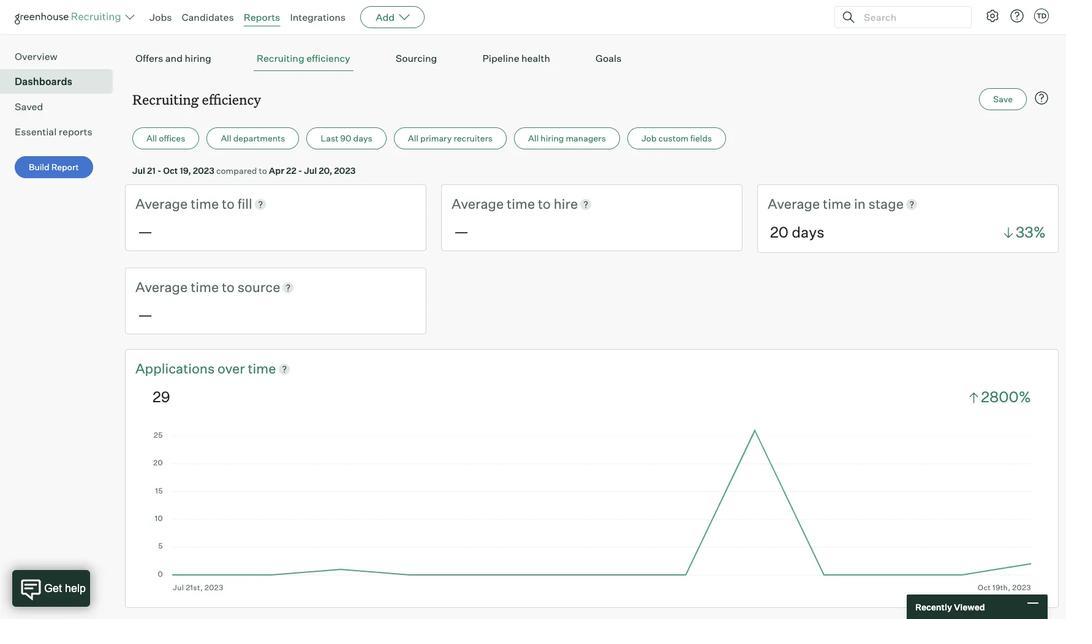 Task type: locate. For each thing, give the bounding box(es) containing it.
0 horizontal spatial days
[[353, 133, 372, 144]]

reports
[[244, 11, 280, 23]]

- right 22
[[298, 166, 302, 176]]

sourcing
[[396, 52, 437, 64]]

1 horizontal spatial jul
[[304, 166, 317, 176]]

td button
[[1034, 9, 1049, 23]]

0 vertical spatial hiring
[[185, 52, 211, 64]]

recruiters
[[454, 133, 493, 144]]

recruiting down reports
[[257, 52, 304, 64]]

recruiting efficiency up offices
[[132, 90, 261, 109]]

hiring
[[185, 52, 211, 64], [541, 133, 564, 144]]

offers and hiring button
[[132, 46, 214, 71]]

recently
[[916, 602, 952, 613]]

days right the 90
[[353, 133, 372, 144]]

all hiring managers
[[528, 133, 606, 144]]

2023
[[193, 166, 214, 176], [334, 166, 356, 176]]

oct
[[163, 166, 178, 176]]

1 horizontal spatial -
[[298, 166, 302, 176]]

all left offices
[[146, 133, 157, 144]]

hiring left managers
[[541, 133, 564, 144]]

to for source
[[222, 279, 235, 295]]

all left managers
[[528, 133, 539, 144]]

efficiency up all departments
[[202, 90, 261, 109]]

90
[[340, 133, 351, 144]]

0 vertical spatial recruiting efficiency
[[257, 52, 350, 64]]

build report
[[29, 162, 79, 172]]

1 horizontal spatial 2023
[[334, 166, 356, 176]]

to
[[259, 166, 267, 176], [222, 196, 235, 212], [538, 196, 551, 212], [222, 279, 235, 295]]

2 all from the left
[[221, 133, 231, 144]]

0 horizontal spatial jul
[[132, 166, 145, 176]]

time
[[191, 196, 219, 212], [507, 196, 535, 212], [823, 196, 851, 212], [191, 279, 219, 295], [248, 360, 276, 377]]

to left source
[[222, 279, 235, 295]]

1 horizontal spatial recruiting
[[257, 52, 304, 64]]

all departments button
[[207, 128, 299, 150]]

overview
[[15, 50, 57, 63]]

efficiency down integrations link
[[307, 52, 350, 64]]

all departments
[[221, 133, 285, 144]]

-
[[157, 166, 161, 176], [298, 166, 302, 176]]

days right 20 at the top right of the page
[[792, 223, 825, 242]]

overview link
[[15, 49, 108, 64]]

2023 right 19,
[[193, 166, 214, 176]]

1 horizontal spatial efficiency
[[307, 52, 350, 64]]

1 all from the left
[[146, 133, 157, 144]]

all
[[146, 133, 157, 144], [221, 133, 231, 144], [408, 133, 419, 144], [528, 133, 539, 144]]

1 - from the left
[[157, 166, 161, 176]]

20 days
[[770, 223, 825, 242]]

configure image
[[985, 9, 1000, 23]]

average time to for hire
[[452, 196, 554, 212]]

1 2023 from the left
[[193, 166, 214, 176]]

over link
[[218, 360, 248, 378]]

average time in
[[768, 196, 869, 212]]

integrations link
[[290, 11, 346, 23]]

1 vertical spatial efficiency
[[202, 90, 261, 109]]

td
[[1037, 12, 1047, 20]]

time left hire
[[507, 196, 535, 212]]

recruiting efficiency down integrations
[[257, 52, 350, 64]]

all left primary
[[408, 133, 419, 144]]

0 vertical spatial recruiting
[[257, 52, 304, 64]]

all offices button
[[132, 128, 199, 150]]

1 vertical spatial recruiting
[[132, 90, 199, 109]]

29
[[153, 388, 170, 406]]

4 all from the left
[[528, 133, 539, 144]]

saved link
[[15, 99, 108, 114]]

tab list
[[132, 46, 1052, 71]]

time left in
[[823, 196, 851, 212]]

faq image
[[1034, 91, 1049, 106]]

0 horizontal spatial recruiting
[[132, 90, 199, 109]]

average time to
[[135, 196, 238, 212], [452, 196, 554, 212], [135, 279, 238, 295]]

all for all hiring managers
[[528, 133, 539, 144]]

last 90 days button
[[307, 128, 387, 150]]

time right over on the bottom
[[248, 360, 276, 377]]

time for hire
[[507, 196, 535, 212]]

recruiting efficiency
[[257, 52, 350, 64], [132, 90, 261, 109]]

20
[[770, 223, 789, 242]]

33%
[[1016, 223, 1046, 242]]

build report button
[[15, 156, 93, 178]]

- right 21
[[157, 166, 161, 176]]

jul
[[132, 166, 145, 176], [304, 166, 317, 176]]

pipeline health
[[483, 52, 550, 64]]

to left fill
[[222, 196, 235, 212]]

average for stage
[[768, 196, 820, 212]]

0 horizontal spatial hiring
[[185, 52, 211, 64]]

all inside button
[[221, 133, 231, 144]]

0 vertical spatial efficiency
[[307, 52, 350, 64]]

report
[[51, 162, 79, 172]]

0 vertical spatial days
[[353, 133, 372, 144]]

recruiting up all offices
[[132, 90, 199, 109]]

jul left 21
[[132, 166, 145, 176]]

all for all offices
[[146, 133, 157, 144]]

time left source
[[191, 279, 219, 295]]

compared
[[216, 166, 257, 176]]

all primary recruiters
[[408, 133, 493, 144]]

2 - from the left
[[298, 166, 302, 176]]

hiring inside tab list
[[185, 52, 211, 64]]

0 horizontal spatial -
[[157, 166, 161, 176]]

all for all primary recruiters
[[408, 133, 419, 144]]

average for source
[[135, 279, 188, 295]]

to left hire
[[538, 196, 551, 212]]

essential
[[15, 126, 57, 138]]

to for hire
[[538, 196, 551, 212]]

time down 19,
[[191, 196, 219, 212]]

efficiency
[[307, 52, 350, 64], [202, 90, 261, 109]]

td button
[[1032, 6, 1052, 26]]

save
[[993, 94, 1013, 104]]

1 horizontal spatial hiring
[[541, 133, 564, 144]]

candidates
[[182, 11, 234, 23]]

applications
[[135, 360, 215, 377]]

viewed
[[954, 602, 985, 613]]

average
[[135, 196, 188, 212], [452, 196, 504, 212], [768, 196, 820, 212], [135, 279, 188, 295]]

add button
[[360, 6, 425, 28]]

2023 right '20,'
[[334, 166, 356, 176]]

19,
[[180, 166, 191, 176]]

1 horizontal spatial days
[[792, 223, 825, 242]]

1 vertical spatial days
[[792, 223, 825, 242]]

to for fill
[[222, 196, 235, 212]]

0 horizontal spatial 2023
[[193, 166, 214, 176]]

tab list containing offers and hiring
[[132, 46, 1052, 71]]

all left departments
[[221, 133, 231, 144]]

time for stage
[[823, 196, 851, 212]]

—
[[138, 222, 153, 241], [454, 222, 469, 241], [138, 306, 153, 324]]

3 all from the left
[[408, 133, 419, 144]]

jul left '20,'
[[304, 166, 317, 176]]

recruiting
[[257, 52, 304, 64], [132, 90, 199, 109]]

all offices
[[146, 133, 185, 144]]

last
[[321, 133, 338, 144]]

hiring right and
[[185, 52, 211, 64]]



Task type: describe. For each thing, give the bounding box(es) containing it.
offices
[[159, 133, 185, 144]]

all hiring managers button
[[514, 128, 620, 150]]

essential reports
[[15, 126, 92, 138]]

time for fill
[[191, 196, 219, 212]]

applications link
[[135, 360, 218, 378]]

applications over
[[135, 360, 248, 377]]

2 2023 from the left
[[334, 166, 356, 176]]

managers
[[566, 133, 606, 144]]

time link
[[248, 360, 276, 378]]

stage
[[869, 196, 904, 212]]

pipeline
[[483, 52, 519, 64]]

source
[[238, 279, 280, 295]]

time for source
[[191, 279, 219, 295]]

— for hire
[[454, 222, 469, 241]]

fill
[[238, 196, 252, 212]]

1 vertical spatial hiring
[[541, 133, 564, 144]]

goals
[[596, 52, 622, 64]]

hire
[[554, 196, 578, 212]]

— for source
[[138, 306, 153, 324]]

21
[[147, 166, 156, 176]]

— for fill
[[138, 222, 153, 241]]

recruiting efficiency inside button
[[257, 52, 350, 64]]

average time to for source
[[135, 279, 238, 295]]

xychart image
[[153, 427, 1031, 592]]

in
[[854, 196, 866, 212]]

custom
[[659, 133, 689, 144]]

greenhouse recruiting image
[[15, 10, 125, 25]]

dashboards link
[[15, 74, 108, 89]]

offers and hiring
[[135, 52, 211, 64]]

saved
[[15, 101, 43, 113]]

dashboards
[[15, 75, 72, 88]]

offers
[[135, 52, 163, 64]]

pipeline health button
[[479, 46, 553, 71]]

sourcing button
[[393, 46, 440, 71]]

average time to for fill
[[135, 196, 238, 212]]

recruiting inside button
[[257, 52, 304, 64]]

build
[[29, 162, 49, 172]]

add
[[376, 11, 395, 23]]

average for hire
[[452, 196, 504, 212]]

20,
[[319, 166, 332, 176]]

average for fill
[[135, 196, 188, 212]]

health
[[522, 52, 550, 64]]

apr
[[269, 166, 284, 176]]

days inside "button"
[[353, 133, 372, 144]]

job
[[642, 133, 657, 144]]

jul 21 - oct 19, 2023 compared to apr 22 - jul 20, 2023
[[132, 166, 356, 176]]

2800%
[[981, 388, 1031, 406]]

jobs link
[[150, 11, 172, 23]]

over
[[218, 360, 245, 377]]

all for all departments
[[221, 133, 231, 144]]

goals button
[[593, 46, 625, 71]]

integrations
[[290, 11, 346, 23]]

last 90 days
[[321, 133, 372, 144]]

and
[[165, 52, 183, 64]]

save button
[[979, 88, 1027, 110]]

0 horizontal spatial efficiency
[[202, 90, 261, 109]]

1 jul from the left
[[132, 166, 145, 176]]

essential reports link
[[15, 125, 108, 139]]

primary
[[420, 133, 452, 144]]

job custom fields
[[642, 133, 712, 144]]

jobs
[[150, 11, 172, 23]]

recently viewed
[[916, 602, 985, 613]]

to left apr
[[259, 166, 267, 176]]

job custom fields button
[[627, 128, 726, 150]]

2 jul from the left
[[304, 166, 317, 176]]

22
[[286, 166, 297, 176]]

fields
[[690, 133, 712, 144]]

all primary recruiters button
[[394, 128, 507, 150]]

Search text field
[[861, 8, 960, 26]]

1 vertical spatial recruiting efficiency
[[132, 90, 261, 109]]

reports link
[[244, 11, 280, 23]]

efficiency inside button
[[307, 52, 350, 64]]

reports
[[59, 126, 92, 138]]

recruiting efficiency button
[[254, 46, 353, 71]]

departments
[[233, 133, 285, 144]]

candidates link
[[182, 11, 234, 23]]



Task type: vqa. For each thing, say whether or not it's contained in the screenshot.
build report
yes



